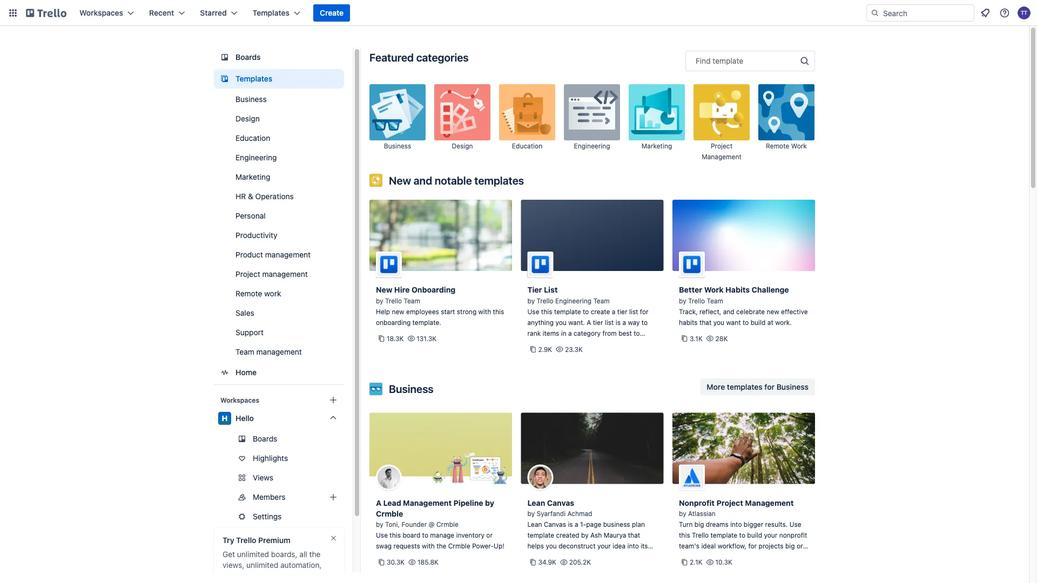 Task type: vqa. For each thing, say whether or not it's contained in the screenshot.


Task type: describe. For each thing, give the bounding box(es) containing it.
lead
[[384, 499, 401, 508]]

to up want. on the right bottom
[[583, 308, 589, 316]]

premium
[[258, 536, 291, 545]]

2.1k
[[690, 559, 703, 567]]

get
[[223, 551, 235, 559]]

2.9k
[[539, 346, 553, 354]]

back to home image
[[26, 4, 66, 22]]

views
[[253, 474, 274, 483]]

1 vertical spatial design
[[452, 142, 473, 150]]

3.1k
[[690, 335, 703, 343]]

1 vertical spatial engineering
[[236, 153, 277, 162]]

for inside nonprofit project management by atlassian turn big dreams into bigger results. use this trello template to build your nonprofit team's ideal workflow, for projects big or small.
[[749, 543, 757, 551]]

marketing icon image
[[629, 84, 685, 141]]

project management icon image
[[694, 84, 750, 141]]

boards for home
[[236, 53, 261, 62]]

1 vertical spatial canvas
[[544, 521, 566, 529]]

dreams
[[706, 521, 729, 529]]

2 vertical spatial crmble
[[449, 543, 471, 551]]

automation,
[[281, 561, 322, 570]]

new for new and notable templates
[[389, 174, 411, 187]]

education link for the top marketing link's engineering link
[[499, 84, 556, 162]]

nonprofit project management by atlassian turn big dreams into bigger results. use this trello template to build your nonprofit team's ideal workflow, for projects big or small.
[[679, 499, 808, 561]]

trello team image
[[679, 252, 705, 278]]

h
[[222, 414, 228, 423]]

settings link
[[214, 509, 355, 526]]

try trello premium get unlimited boards, all the views, unlimited automation, and more.
[[223, 536, 322, 581]]

185.8k
[[418, 559, 439, 567]]

design link for education link corresponding to engineering link corresponding to marketing link to the bottom
[[214, 110, 344, 128]]

product management link
[[214, 246, 344, 264]]

build inside nonprofit project management by atlassian turn big dreams into bigger results. use this trello template to build your nonprofit team's ideal workflow, for projects big or small.
[[748, 532, 763, 540]]

1 vertical spatial big
[[786, 543, 795, 551]]

1 horizontal spatial workspaces
[[221, 397, 259, 404]]

template.
[[413, 319, 442, 326]]

or inside a lead management pipeline by crmble by toni, founder @ crmble use this board to manage inventory or swag requests with the crmble power-up!
[[487, 532, 493, 540]]

terry turtle (terryturtle) image
[[1018, 6, 1031, 19]]

18.3k
[[387, 335, 404, 343]]

helps
[[528, 543, 544, 551]]

trello inside tier list by trello engineering team use this template to create a tier list for anything you want. a tier list is a way to rank items in a category from best to worst. this could be: best nba players, goat'd pasta dishes, and tastiest fast food joints.
[[537, 297, 554, 305]]

boards,
[[271, 551, 298, 559]]

settings
[[253, 513, 282, 522]]

template board image
[[218, 72, 231, 85]]

product management
[[236, 251, 311, 259]]

project inside nonprofit project management by atlassian turn big dreams into bigger results. use this trello template to build your nonprofit team's ideal workflow, for projects big or small.
[[717, 499, 744, 508]]

goat'd
[[528, 351, 551, 359]]

10.3k
[[716, 559, 733, 567]]

1 vertical spatial remote work
[[236, 289, 281, 298]]

fast
[[633, 351, 644, 359]]

personal link
[[214, 208, 344, 225]]

to right way
[[642, 319, 648, 326]]

1 horizontal spatial marketing
[[642, 142, 673, 150]]

the inside try trello premium get unlimited boards, all the views, unlimited automation, and more.
[[309, 551, 321, 559]]

&
[[248, 192, 253, 201]]

1 lean from the top
[[528, 499, 546, 508]]

use inside tier list by trello engineering team use this template to create a tier list for anything you want. a tier list is a way to rank items in a category from best to worst. this could be: best nba players, goat'd pasta dishes, and tastiest fast food joints.
[[528, 308, 540, 316]]

management down project management icon
[[702, 153, 742, 161]]

into inside nonprofit project management by atlassian turn big dreams into bigger results. use this trello template to build your nonprofit team's ideal workflow, for projects big or small.
[[731, 521, 742, 529]]

lean canvas by syarfandi achmad lean canvas is a 1-page business plan template created by ash maurya that helps you deconstruct your idea into its key assumptions.
[[528, 499, 648, 561]]

templates inside dropdown button
[[253, 8, 290, 17]]

a left way
[[623, 319, 626, 326]]

ideal
[[702, 543, 716, 551]]

that inside better work habits challenge by trello team track, reflect, and celebrate new effective habits that you want to build at work.
[[700, 319, 712, 326]]

category
[[574, 330, 601, 337]]

work
[[705, 286, 724, 295]]

worst.
[[528, 341, 547, 348]]

a inside tier list by trello engineering team use this template to create a tier list for anything you want. a tier list is a way to rank items in a category from best to worst. this could be: best nba players, goat'd pasta dishes, and tastiest fast food joints.
[[587, 319, 592, 326]]

tier list by trello engineering team use this template to create a tier list for anything you want. a tier list is a way to rank items in a category from best to worst. this could be: best nba players, goat'd pasta dishes, and tastiest fast food joints.
[[528, 286, 649, 370]]

@
[[429, 521, 435, 529]]

0 vertical spatial marketing link
[[629, 84, 685, 162]]

featured
[[370, 51, 414, 64]]

productivity link
[[214, 227, 344, 244]]

joints.
[[543, 362, 562, 370]]

find template
[[696, 56, 744, 65]]

0 vertical spatial templates
[[475, 174, 524, 187]]

with inside new hire onboarding by trello team help new employees start strong with this onboarding template.
[[479, 308, 491, 316]]

forward image inside members link
[[342, 491, 355, 504]]

more
[[707, 383, 725, 392]]

28k
[[716, 335, 728, 343]]

templates button
[[246, 4, 307, 22]]

personal
[[236, 212, 266, 221]]

1 horizontal spatial project management
[[702, 142, 742, 161]]

trello team image
[[376, 252, 402, 278]]

and inside better work habits challenge by trello team track, reflect, and celebrate new effective habits that you want to build at work.
[[724, 308, 735, 316]]

pipeline
[[454, 499, 484, 508]]

1 horizontal spatial project management link
[[694, 84, 750, 162]]

1 vertical spatial unlimited
[[247, 561, 279, 570]]

management for lead
[[403, 499, 452, 508]]

open information menu image
[[1000, 8, 1011, 18]]

workspaces inside workspaces popup button
[[79, 8, 123, 17]]

0 vertical spatial engineering
[[574, 142, 611, 150]]

Find template field
[[686, 51, 816, 71]]

starred
[[200, 8, 227, 17]]

1 vertical spatial project management link
[[214, 266, 344, 283]]

board image
[[218, 51, 231, 64]]

search image
[[871, 9, 880, 17]]

by left syarfandi
[[528, 511, 535, 518]]

2 business icon image from the top
[[370, 383, 383, 396]]

board
[[403, 532, 421, 540]]

management down productivity link
[[265, 251, 311, 259]]

project inside project management
[[711, 142, 733, 150]]

starred button
[[194, 4, 244, 22]]

1 horizontal spatial tier
[[618, 308, 628, 316]]

1 vertical spatial remote
[[236, 289, 262, 298]]

power-
[[472, 543, 494, 551]]

more templates for business button
[[701, 379, 816, 396]]

1 horizontal spatial work
[[792, 142, 807, 150]]

a right the create
[[612, 308, 616, 316]]

members
[[253, 493, 286, 502]]

new hire onboarding by trello team help new employees start strong with this onboarding template.
[[376, 286, 504, 326]]

new inside better work habits challenge by trello team track, reflect, and celebrate new effective habits that you want to build at work.
[[767, 308, 780, 316]]

effective
[[782, 308, 808, 316]]

trello inside try trello premium get unlimited boards, all the views, unlimited automation, and more.
[[236, 536, 256, 545]]

1 vertical spatial project
[[236, 270, 260, 279]]

this inside tier list by trello engineering team use this template to create a tier list for anything you want. a tier list is a way to rank items in a category from best to worst. this could be: best nba players, goat'd pasta dishes, and tastiest fast food joints.
[[542, 308, 553, 316]]

results.
[[766, 521, 788, 529]]

categories
[[417, 51, 469, 64]]

1 horizontal spatial remote work
[[767, 142, 807, 150]]

1 horizontal spatial education
[[512, 142, 543, 150]]

pasta
[[553, 351, 570, 359]]

by left toni,
[[376, 521, 384, 529]]

you inside better work habits challenge by trello team track, reflect, and celebrate new effective habits that you want to build at work.
[[714, 319, 725, 326]]

onboarding
[[412, 286, 456, 295]]

recent button
[[143, 4, 192, 22]]

toni,
[[385, 521, 400, 529]]

you inside tier list by trello engineering team use this template to create a tier list for anything you want. a tier list is a way to rank items in a category from best to worst. this could be: best nba players, goat'd pasta dishes, and tastiest fast food joints.
[[556, 319, 567, 326]]

idea
[[613, 543, 626, 551]]

founder
[[402, 521, 427, 529]]

1 vertical spatial tier
[[593, 319, 603, 326]]

sales link
[[214, 305, 344, 322]]

0 notifications image
[[979, 6, 992, 19]]

1 vertical spatial best
[[593, 341, 607, 348]]

to inside nonprofit project management by atlassian turn big dreams into bigger results. use this trello template to build your nonprofit team's ideal workflow, for projects big or small.
[[740, 532, 746, 540]]

atlassian image
[[679, 465, 705, 491]]

hello
[[236, 414, 254, 423]]

1 vertical spatial remote work link
[[214, 285, 344, 303]]

template inside "field"
[[713, 56, 744, 65]]

views link
[[214, 470, 355, 487]]

try
[[223, 536, 234, 545]]

new for new hire onboarding by trello team help new employees start strong with this onboarding template.
[[376, 286, 393, 295]]

a inside a lead management pipeline by crmble by toni, founder @ crmble use this board to manage inventory or swag requests with the crmble power-up!
[[376, 499, 382, 508]]

your inside nonprofit project management by atlassian turn big dreams into bigger results. use this trello template to build your nonprofit team's ideal workflow, for projects big or small.
[[765, 532, 778, 540]]

boards link for views
[[214, 431, 344, 448]]

support
[[236, 328, 264, 337]]

created
[[556, 532, 580, 540]]

workspaces button
[[73, 4, 141, 22]]

challenge
[[752, 286, 790, 295]]

up!
[[494, 543, 505, 551]]

maurya
[[604, 532, 627, 540]]

is inside lean canvas by syarfandi achmad lean canvas is a 1-page business plan template created by ash maurya that helps you deconstruct your idea into its key assumptions.
[[568, 521, 573, 529]]

education icon image
[[499, 84, 556, 141]]

celebrate
[[737, 308, 766, 316]]

management down the product management link
[[262, 270, 308, 279]]

this for a lead management pipeline by crmble
[[390, 532, 401, 540]]

build inside better work habits challenge by trello team track, reflect, and celebrate new effective habits that you want to build at work.
[[751, 319, 766, 326]]

0 vertical spatial remote work link
[[759, 84, 815, 162]]

deconstruct
[[559, 543, 596, 551]]

by inside nonprofit project management by atlassian turn big dreams into bigger results. use this trello template to build your nonprofit team's ideal workflow, for projects big or small.
[[679, 511, 687, 518]]

want.
[[569, 319, 585, 326]]

key
[[528, 554, 538, 561]]

hire
[[395, 286, 410, 295]]

education link for engineering link corresponding to marketing link to the bottom
[[214, 130, 344, 147]]

remote work icon image
[[759, 84, 815, 141]]

team inside tier list by trello engineering team use this template to create a tier list for anything you want. a tier list is a way to rank items in a category from best to worst. this could be: best nba players, goat'd pasta dishes, and tastiest fast food joints.
[[594, 297, 610, 305]]

1 horizontal spatial remote
[[767, 142, 790, 150]]

1 vertical spatial templates
[[236, 74, 273, 83]]

to inside a lead management pipeline by crmble by toni, founder @ crmble use this board to manage inventory or swag requests with the crmble power-up!
[[422, 532, 429, 540]]

better work habits challenge by trello team track, reflect, and celebrate new effective habits that you want to build at work.
[[679, 286, 808, 326]]

0 vertical spatial list
[[630, 308, 639, 316]]

turn
[[679, 521, 693, 529]]

0 vertical spatial crmble
[[376, 510, 403, 519]]

habits
[[679, 319, 698, 326]]

could
[[563, 341, 580, 348]]

habits
[[726, 286, 750, 295]]

nba
[[609, 341, 622, 348]]

projects
[[759, 543, 784, 551]]

inventory
[[457, 532, 485, 540]]

design icon image
[[435, 84, 491, 141]]

team management
[[236, 348, 302, 357]]



Task type: locate. For each thing, give the bounding box(es) containing it.
0 horizontal spatial the
[[309, 551, 321, 559]]

2 lean from the top
[[528, 521, 542, 529]]

is up created
[[568, 521, 573, 529]]

trello inside nonprofit project management by atlassian turn big dreams into bigger results. use this trello template to build your nonprofit team's ideal workflow, for projects big or small.
[[692, 532, 709, 540]]

food
[[528, 362, 542, 370]]

boards up highlights
[[253, 435, 277, 444]]

0 horizontal spatial your
[[598, 543, 611, 551]]

for left the projects
[[749, 543, 757, 551]]

0 vertical spatial canvas
[[547, 499, 575, 508]]

new up onboarding
[[392, 308, 405, 316]]

1 vertical spatial with
[[422, 543, 435, 551]]

is
[[616, 319, 621, 326], [568, 521, 573, 529]]

list up way
[[630, 308, 639, 316]]

0 horizontal spatial a
[[376, 499, 382, 508]]

trello
[[385, 297, 402, 305], [537, 297, 554, 305], [689, 297, 705, 305], [692, 532, 709, 540], [236, 536, 256, 545]]

1 vertical spatial workspaces
[[221, 397, 259, 404]]

a left 1-
[[575, 521, 579, 529]]

for
[[640, 308, 649, 316], [765, 383, 775, 392], [749, 543, 757, 551]]

0 vertical spatial project management
[[702, 142, 742, 161]]

1 vertical spatial boards
[[253, 435, 277, 444]]

forward image right add icon
[[342, 491, 355, 504]]

work up sales link
[[264, 289, 281, 298]]

1 vertical spatial marketing link
[[214, 169, 344, 186]]

marketing up &
[[236, 173, 271, 182]]

that down plan
[[628, 532, 641, 540]]

business icon image
[[370, 84, 426, 141], [370, 383, 383, 396]]

by inside tier list by trello engineering team use this template to create a tier list for anything you want. a tier list is a way to rank items in a category from best to worst. this could be: best nba players, goat'd pasta dishes, and tastiest fast food joints.
[[528, 297, 535, 305]]

30.3k
[[387, 559, 405, 567]]

template down dreams
[[711, 532, 738, 540]]

0 horizontal spatial list
[[605, 319, 614, 326]]

for inside button
[[765, 383, 775, 392]]

1 vertical spatial that
[[628, 532, 641, 540]]

this down toni,
[[390, 532, 401, 540]]

templates
[[475, 174, 524, 187], [727, 383, 763, 392]]

by right 'pipeline'
[[485, 499, 495, 508]]

marketing
[[642, 142, 673, 150], [236, 173, 271, 182]]

business link for marketing link to the bottom
[[214, 91, 344, 108]]

product
[[236, 251, 263, 259]]

your up the projects
[[765, 532, 778, 540]]

0 horizontal spatial project management
[[236, 270, 308, 279]]

new inside new hire onboarding by trello team help new employees start strong with this onboarding template.
[[376, 286, 393, 295]]

project management down product management
[[236, 270, 308, 279]]

rank
[[528, 330, 541, 337]]

template right find
[[713, 56, 744, 65]]

1 horizontal spatial remote work link
[[759, 84, 815, 162]]

find
[[696, 56, 711, 65]]

131.3k
[[417, 335, 437, 343]]

remote up sales
[[236, 289, 262, 298]]

0 vertical spatial workspaces
[[79, 8, 123, 17]]

1 horizontal spatial is
[[616, 319, 621, 326]]

1 management from the left
[[403, 499, 452, 508]]

0 horizontal spatial design link
[[214, 110, 344, 128]]

management for project
[[746, 499, 794, 508]]

engineering inside tier list by trello engineering team use this template to create a tier list for anything you want. a tier list is a way to rank items in a category from best to worst. this could be: best nba players, goat'd pasta dishes, and tastiest fast food joints.
[[556, 297, 592, 305]]

trello engineering team image
[[528, 252, 554, 278]]

way
[[628, 319, 640, 326]]

this for new hire onboarding
[[493, 308, 504, 316]]

home
[[236, 368, 257, 377]]

1 vertical spatial is
[[568, 521, 573, 529]]

to inside better work habits challenge by trello team track, reflect, and celebrate new effective habits that you want to build at work.
[[743, 319, 749, 326]]

boards link up highlights link
[[214, 431, 344, 448]]

plan
[[632, 521, 645, 529]]

template up want. on the right bottom
[[555, 308, 581, 316]]

use inside nonprofit project management by atlassian turn big dreams into bigger results. use this trello template to build your nonprofit team's ideal workflow, for projects big or small.
[[790, 521, 802, 529]]

0 vertical spatial new
[[389, 174, 411, 187]]

0 horizontal spatial education link
[[214, 130, 344, 147]]

0 horizontal spatial best
[[593, 341, 607, 348]]

0 horizontal spatial is
[[568, 521, 573, 529]]

0 horizontal spatial marketing link
[[214, 169, 344, 186]]

0 horizontal spatial templates
[[475, 174, 524, 187]]

atlassian
[[689, 511, 716, 518]]

for right the "more"
[[765, 383, 775, 392]]

0 horizontal spatial use
[[376, 532, 388, 540]]

home image
[[218, 366, 231, 379]]

or inside nonprofit project management by atlassian turn big dreams into bigger results. use this trello template to build your nonprofit team's ideal workflow, for projects big or small.
[[797, 543, 804, 551]]

0 vertical spatial your
[[765, 532, 778, 540]]

this for nonprofit project management
[[679, 532, 691, 540]]

boards right board image
[[236, 53, 261, 62]]

team down work
[[707, 297, 724, 305]]

0 horizontal spatial workspaces
[[79, 8, 123, 17]]

management up @
[[403, 499, 452, 508]]

create
[[320, 8, 344, 17]]

by up track,
[[679, 297, 687, 305]]

template inside tier list by trello engineering team use this template to create a tier list for anything you want. a tier list is a way to rank items in a category from best to worst. this could be: best nba players, goat'd pasta dishes, and tastiest fast food joints.
[[555, 308, 581, 316]]

design link
[[435, 84, 491, 162], [214, 110, 344, 128]]

you inside lean canvas by syarfandi achmad lean canvas is a 1-page business plan template created by ash maurya that helps you deconstruct your idea into its key assumptions.
[[546, 543, 557, 551]]

and left notable
[[414, 174, 433, 187]]

best down way
[[619, 330, 632, 337]]

the inside a lead management pipeline by crmble by toni, founder @ crmble use this board to manage inventory or swag requests with the crmble power-up!
[[437, 543, 447, 551]]

hr & operations
[[236, 192, 294, 201]]

into
[[731, 521, 742, 529], [628, 543, 639, 551]]

and inside try trello premium get unlimited boards, all the views, unlimited automation, and more.
[[223, 572, 236, 581]]

by
[[376, 297, 384, 305], [528, 297, 535, 305], [679, 297, 687, 305], [485, 499, 495, 508], [528, 511, 535, 518], [679, 511, 687, 518], [376, 521, 384, 529], [582, 532, 589, 540]]

1 horizontal spatial best
[[619, 330, 632, 337]]

23.3k
[[565, 346, 583, 354]]

boards for views
[[253, 435, 277, 444]]

forward image
[[342, 472, 355, 485], [342, 491, 355, 504]]

forward image
[[342, 511, 355, 524]]

big down atlassian
[[695, 521, 705, 529]]

1 business icon image from the top
[[370, 84, 426, 141]]

0 vertical spatial design
[[236, 114, 260, 123]]

1 horizontal spatial design link
[[435, 84, 491, 162]]

the right all
[[309, 551, 321, 559]]

you
[[556, 319, 567, 326], [714, 319, 725, 326], [546, 543, 557, 551]]

lean down syarfandi
[[528, 521, 542, 529]]

0 vertical spatial big
[[695, 521, 705, 529]]

boards link for home
[[214, 48, 344, 67]]

and right the dishes,
[[595, 351, 606, 359]]

unlimited
[[237, 551, 269, 559], [247, 561, 279, 570]]

with up 185.8k at the bottom left of the page
[[422, 543, 435, 551]]

from
[[603, 330, 617, 337]]

0 horizontal spatial marketing
[[236, 173, 271, 182]]

new up at
[[767, 308, 780, 316]]

this up anything
[[542, 308, 553, 316]]

0 vertical spatial into
[[731, 521, 742, 529]]

Search field
[[880, 5, 975, 21]]

remote work down remote work icon
[[767, 142, 807, 150]]

trello right try
[[236, 536, 256, 545]]

1 vertical spatial templates
[[727, 383, 763, 392]]

into inside lean canvas by syarfandi achmad lean canvas is a 1-page business plan template created by ash maurya that helps you deconstruct your idea into its key assumptions.
[[628, 543, 639, 551]]

better
[[679, 286, 703, 295]]

management down support "link"
[[257, 348, 302, 357]]

this right strong
[[493, 308, 504, 316]]

views,
[[223, 561, 244, 570]]

1 new from the left
[[392, 308, 405, 316]]

template
[[713, 56, 744, 65], [555, 308, 581, 316], [528, 532, 555, 540], [711, 532, 738, 540]]

1 horizontal spatial the
[[437, 543, 447, 551]]

crmble down the inventory
[[449, 543, 471, 551]]

that down reflect,
[[700, 319, 712, 326]]

work
[[792, 142, 807, 150], [264, 289, 281, 298]]

new
[[389, 174, 411, 187], [376, 286, 393, 295]]

canvas
[[547, 499, 575, 508], [544, 521, 566, 529]]

use up swag
[[376, 532, 388, 540]]

create
[[591, 308, 610, 316]]

business link for the top marketing link
[[370, 84, 426, 162]]

0 vertical spatial forward image
[[342, 472, 355, 485]]

templates
[[253, 8, 290, 17], [236, 74, 273, 83]]

by up "help"
[[376, 297, 384, 305]]

is up from
[[616, 319, 621, 326]]

1 vertical spatial crmble
[[437, 521, 459, 529]]

templates link
[[214, 69, 344, 89]]

use for a lead management pipeline by crmble
[[376, 532, 388, 540]]

1 horizontal spatial education link
[[499, 84, 556, 162]]

1 vertical spatial work
[[264, 289, 281, 298]]

to
[[583, 308, 589, 316], [642, 319, 648, 326], [743, 319, 749, 326], [634, 330, 640, 337], [422, 532, 429, 540], [740, 532, 746, 540]]

workflow,
[[718, 543, 747, 551]]

with inside a lead management pipeline by crmble by toni, founder @ crmble use this board to manage inventory or swag requests with the crmble power-up!
[[422, 543, 435, 551]]

engineering link
[[564, 84, 621, 162], [214, 149, 344, 166]]

1 vertical spatial marketing
[[236, 173, 271, 182]]

for inside tier list by trello engineering team use this template to create a tier list for anything you want. a tier list is a way to rank items in a category from best to worst. this could be: best nba players, goat'd pasta dishes, and tastiest fast food joints.
[[640, 308, 649, 316]]

1 vertical spatial lean
[[528, 521, 542, 529]]

template up "helps"
[[528, 532, 555, 540]]

marketing down marketing icon
[[642, 142, 673, 150]]

team inside better work habits challenge by trello team track, reflect, and celebrate new effective habits that you want to build at work.
[[707, 297, 724, 305]]

create button
[[314, 4, 350, 22]]

crmble down the lead
[[376, 510, 403, 519]]

1 horizontal spatial use
[[528, 308, 540, 316]]

a inside lean canvas by syarfandi achmad lean canvas is a 1-page business plan template created by ash maurya that helps you deconstruct your idea into its key assumptions.
[[575, 521, 579, 529]]

0 horizontal spatial work
[[264, 289, 281, 298]]

the
[[437, 543, 447, 551], [309, 551, 321, 559]]

to up players,
[[634, 330, 640, 337]]

new left hire at left
[[376, 286, 393, 295]]

your inside lean canvas by syarfandi achmad lean canvas is a 1-page business plan template created by ash maurya that helps you deconstruct your idea into its key assumptions.
[[598, 543, 611, 551]]

want
[[727, 319, 741, 326]]

templates right the "more"
[[727, 383, 763, 392]]

list
[[544, 286, 558, 295]]

remote work up sales
[[236, 289, 281, 298]]

best right be:
[[593, 341, 607, 348]]

0 vertical spatial project management link
[[694, 84, 750, 162]]

be:
[[582, 341, 591, 348]]

create a workspace image
[[327, 394, 340, 407]]

templates right notable
[[475, 174, 524, 187]]

by up turn
[[679, 511, 687, 518]]

reflect,
[[700, 308, 722, 316]]

by down 1-
[[582, 532, 589, 540]]

project management
[[702, 142, 742, 161], [236, 270, 308, 279]]

a left the lead
[[376, 499, 382, 508]]

2 boards link from the top
[[214, 431, 344, 448]]

primary element
[[0, 0, 1038, 26]]

tier right the create
[[618, 308, 628, 316]]

help
[[376, 308, 390, 316]]

team down support
[[236, 348, 254, 357]]

bigger
[[744, 521, 764, 529]]

1 vertical spatial your
[[598, 543, 611, 551]]

1 boards link from the top
[[214, 48, 344, 67]]

by inside better work habits challenge by trello team track, reflect, and celebrate new effective habits that you want to build at work.
[[679, 297, 687, 305]]

crmble up manage
[[437, 521, 459, 529]]

recent
[[149, 8, 174, 17]]

and inside tier list by trello engineering team use this template to create a tier list for anything you want. a tier list is a way to rank items in a category from best to worst. this could be: best nba players, goat'd pasta dishes, and tastiest fast food joints.
[[595, 351, 606, 359]]

to right board in the bottom left of the page
[[422, 532, 429, 540]]

page
[[587, 521, 602, 529]]

and
[[414, 174, 433, 187], [724, 308, 735, 316], [595, 351, 606, 359], [223, 572, 236, 581]]

start
[[441, 308, 455, 316]]

track,
[[679, 308, 698, 316]]

engineering link for marketing link to the bottom
[[214, 149, 344, 166]]

1 horizontal spatial with
[[479, 308, 491, 316]]

and down views, at bottom left
[[223, 572, 236, 581]]

1 vertical spatial build
[[748, 532, 763, 540]]

template inside nonprofit project management by atlassian turn big dreams into bigger results. use this trello template to build your nonprofit team's ideal workflow, for projects big or small.
[[711, 532, 738, 540]]

lean up syarfandi
[[528, 499, 546, 508]]

management up results.
[[746, 499, 794, 508]]

a lead management pipeline by crmble by toni, founder @ crmble use this board to manage inventory or swag requests with the crmble power-up!
[[376, 499, 505, 551]]

0 vertical spatial work
[[792, 142, 807, 150]]

engineering down engineering icon
[[574, 142, 611, 150]]

players,
[[624, 341, 648, 348]]

1 vertical spatial or
[[797, 543, 804, 551]]

syarfandi achmad image
[[528, 465, 554, 491]]

use up anything
[[528, 308, 540, 316]]

0 horizontal spatial remote work
[[236, 289, 281, 298]]

management inside a lead management pipeline by crmble by toni, founder @ crmble use this board to manage inventory or swag requests with the crmble power-up!
[[403, 499, 452, 508]]

0 horizontal spatial tier
[[593, 319, 603, 326]]

you up assumptions. on the bottom of the page
[[546, 543, 557, 551]]

the down manage
[[437, 543, 447, 551]]

0 vertical spatial marketing
[[642, 142, 673, 150]]

trello down 'better'
[[689, 297, 705, 305]]

templates right template board icon
[[236, 74, 273, 83]]

forward image inside views link
[[342, 472, 355, 485]]

1 horizontal spatial list
[[630, 308, 639, 316]]

new left notable
[[389, 174, 411, 187]]

0 horizontal spatial design
[[236, 114, 260, 123]]

design link for education link for the top marketing link's engineering link
[[435, 84, 491, 162]]

your down ash
[[598, 543, 611, 551]]

0 vertical spatial project
[[711, 142, 733, 150]]

1 vertical spatial a
[[376, 499, 382, 508]]

this inside new hire onboarding by trello team help new employees start strong with this onboarding template.
[[493, 308, 504, 316]]

work down remote work icon
[[792, 142, 807, 150]]

its
[[641, 543, 648, 551]]

canvas up syarfandi
[[547, 499, 575, 508]]

team up the create
[[594, 297, 610, 305]]

that inside lean canvas by syarfandi achmad lean canvas is a 1-page business plan template created by ash maurya that helps you deconstruct your idea into its key assumptions.
[[628, 532, 641, 540]]

1 vertical spatial into
[[628, 543, 639, 551]]

0 vertical spatial use
[[528, 308, 540, 316]]

1 horizontal spatial business link
[[370, 84, 426, 162]]

notable
[[435, 174, 472, 187]]

1 horizontal spatial management
[[746, 499, 794, 508]]

productivity
[[236, 231, 278, 240]]

add image
[[327, 491, 340, 504]]

1 vertical spatial use
[[790, 521, 802, 529]]

0 horizontal spatial education
[[236, 134, 270, 143]]

0 horizontal spatial project management link
[[214, 266, 344, 283]]

nonprofit
[[780, 532, 808, 540]]

0 vertical spatial best
[[619, 330, 632, 337]]

0 vertical spatial lean
[[528, 499, 546, 508]]

business inside button
[[777, 383, 809, 392]]

this inside nonprofit project management by atlassian turn big dreams into bigger results. use this trello template to build your nonprofit team's ideal workflow, for projects big or small.
[[679, 532, 691, 540]]

1 vertical spatial forward image
[[342, 491, 355, 504]]

2 horizontal spatial use
[[790, 521, 802, 529]]

engineering icon image
[[564, 84, 621, 141]]

engineering link for the top marketing link
[[564, 84, 621, 162]]

1 horizontal spatial templates
[[727, 383, 763, 392]]

remote down remote work icon
[[767, 142, 790, 150]]

manage
[[430, 532, 455, 540]]

team inside new hire onboarding by trello team help new employees start strong with this onboarding template.
[[404, 297, 420, 305]]

1 vertical spatial list
[[605, 319, 614, 326]]

0 vertical spatial unlimited
[[237, 551, 269, 559]]

0 vertical spatial with
[[479, 308, 491, 316]]

highlights
[[253, 454, 288, 463]]

best
[[619, 330, 632, 337], [593, 341, 607, 348]]

1 vertical spatial boards link
[[214, 431, 344, 448]]

management inside nonprofit project management by atlassian turn big dreams into bigger results. use this trello template to build your nonprofit team's ideal workflow, for projects big or small.
[[746, 499, 794, 508]]

or up power-
[[487, 532, 493, 540]]

workspaces
[[79, 8, 123, 17], [221, 397, 259, 404]]

crmble
[[376, 510, 403, 519], [437, 521, 459, 529], [449, 543, 471, 551]]

1 horizontal spatial or
[[797, 543, 804, 551]]

templates inside button
[[727, 383, 763, 392]]

your
[[765, 532, 778, 540], [598, 543, 611, 551]]

assumptions.
[[540, 554, 581, 561]]

1 horizontal spatial new
[[767, 308, 780, 316]]

this inside a lead management pipeline by crmble by toni, founder @ crmble use this board to manage inventory or swag requests with the crmble power-up!
[[390, 532, 401, 540]]

you up in
[[556, 319, 567, 326]]

1 forward image from the top
[[342, 472, 355, 485]]

canvas down syarfandi
[[544, 521, 566, 529]]

by inside new hire onboarding by trello team help new employees start strong with this onboarding template.
[[376, 297, 384, 305]]

template inside lean canvas by syarfandi achmad lean canvas is a 1-page business plan template created by ash maurya that helps you deconstruct your idea into its key assumptions.
[[528, 532, 555, 540]]

0 vertical spatial tier
[[618, 308, 628, 316]]

0 vertical spatial is
[[616, 319, 621, 326]]

hr
[[236, 192, 246, 201]]

by down tier
[[528, 297, 535, 305]]

to down celebrate
[[743, 319, 749, 326]]

2 forward image from the top
[[342, 491, 355, 504]]

2 new from the left
[[767, 308, 780, 316]]

a
[[587, 319, 592, 326], [376, 499, 382, 508]]

requests
[[394, 543, 420, 551]]

onboarding
[[376, 319, 411, 326]]

a up category
[[587, 319, 592, 326]]

engineering up want. on the right bottom
[[556, 297, 592, 305]]

education
[[236, 134, 270, 143], [512, 142, 543, 150]]

trello up ideal
[[692, 532, 709, 540]]

with
[[479, 308, 491, 316], [422, 543, 435, 551]]

team management link
[[214, 344, 344, 361]]

0 vertical spatial for
[[640, 308, 649, 316]]

0 vertical spatial templates
[[253, 8, 290, 17]]

that
[[700, 319, 712, 326], [628, 532, 641, 540]]

this down turn
[[679, 532, 691, 540]]

build left at
[[751, 319, 766, 326]]

2 vertical spatial engineering
[[556, 297, 592, 305]]

0 horizontal spatial remote
[[236, 289, 262, 298]]

1 horizontal spatial for
[[749, 543, 757, 551]]

forward image up forward icon at the left of page
[[342, 472, 355, 485]]

trello inside better work habits challenge by trello team track, reflect, and celebrate new effective habits that you want to build at work.
[[689, 297, 705, 305]]

trello down hire at left
[[385, 297, 402, 305]]

trello inside new hire onboarding by trello team help new employees start strong with this onboarding template.
[[385, 297, 402, 305]]

use for nonprofit project management
[[790, 521, 802, 529]]

2 management from the left
[[746, 499, 794, 508]]

you down reflect,
[[714, 319, 725, 326]]

operations
[[255, 192, 294, 201]]

project down product
[[236, 270, 260, 279]]

a right in
[[569, 330, 572, 337]]

1 horizontal spatial engineering link
[[564, 84, 621, 162]]

big down "nonprofit"
[[786, 543, 795, 551]]

design down templates link
[[236, 114, 260, 123]]

at
[[768, 319, 774, 326]]

toni, founder @ crmble image
[[376, 465, 402, 491]]

boards link up templates link
[[214, 48, 344, 67]]

new inside new hire onboarding by trello team help new employees start strong with this onboarding template.
[[392, 308, 405, 316]]

is inside tier list by trello engineering team use this template to create a tier list for anything you want. a tier list is a way to rank items in a category from best to worst. this could be: best nba players, goat'd pasta dishes, and tastiest fast food joints.
[[616, 319, 621, 326]]

work.
[[776, 319, 792, 326]]

use inside a lead management pipeline by crmble by toni, founder @ crmble use this board to manage inventory or swag requests with the crmble power-up!
[[376, 532, 388, 540]]

use up "nonprofit"
[[790, 521, 802, 529]]

into left bigger
[[731, 521, 742, 529]]

project
[[711, 142, 733, 150], [236, 270, 260, 279], [717, 499, 744, 508]]

for up players,
[[640, 308, 649, 316]]

0 horizontal spatial big
[[695, 521, 705, 529]]



